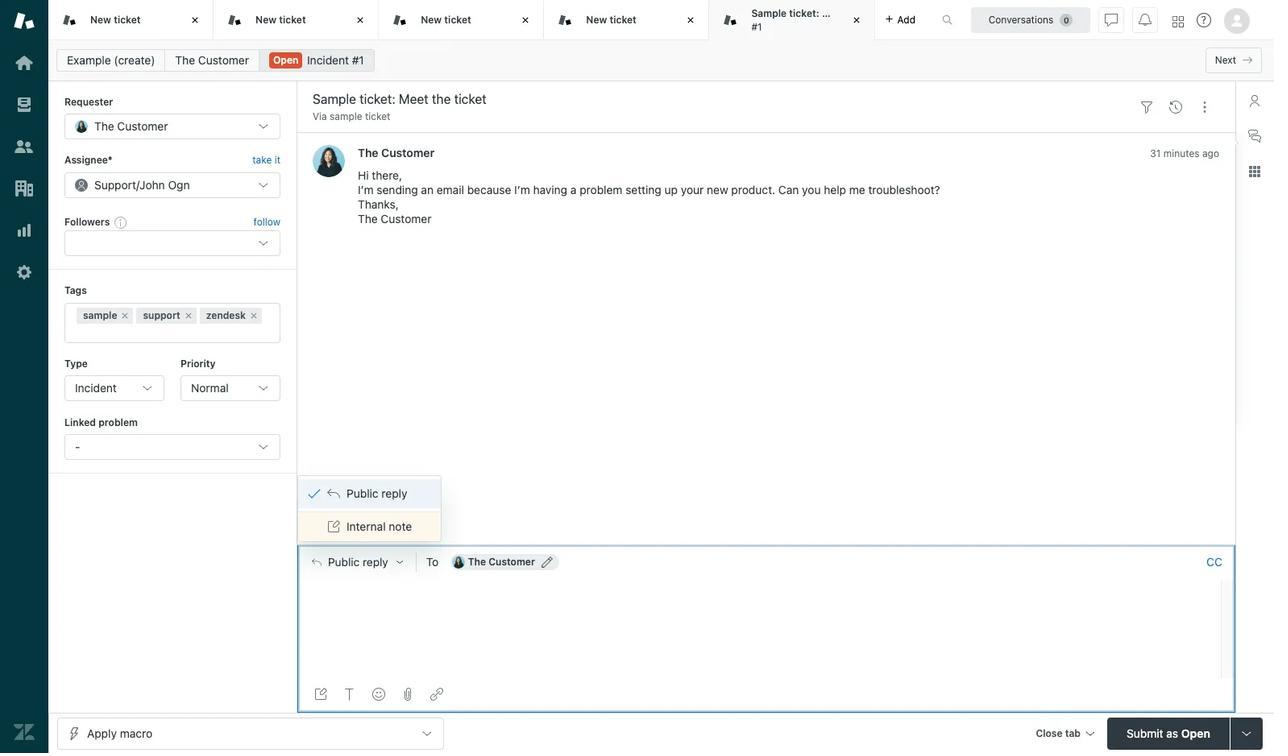 Task type: vqa. For each thing, say whether or not it's contained in the screenshot.
Linked problem Field
no



Task type: locate. For each thing, give the bounding box(es) containing it.
linked problem
[[64, 417, 138, 429]]

thanks,
[[358, 198, 399, 211]]

the
[[175, 53, 195, 67], [94, 120, 114, 133], [358, 146, 378, 160], [358, 212, 378, 226], [468, 556, 486, 568]]

reply up note
[[382, 487, 407, 501]]

macro
[[120, 727, 152, 740]]

the down requester
[[94, 120, 114, 133]]

button displays agent's chat status as invisible. image
[[1105, 13, 1118, 26]]

views image
[[14, 94, 35, 115]]

incident down type
[[75, 381, 117, 395]]

incident inside secondary element
[[307, 53, 349, 67]]

1 horizontal spatial #1
[[752, 21, 762, 33]]

apps image
[[1248, 165, 1261, 178]]

customer down 'sending'
[[381, 212, 432, 226]]

the inside hi there, i'm sending an email because i'm having a problem setting up your new product. can you help me troubleshoot? thanks, the customer
[[358, 212, 378, 226]]

next
[[1215, 54, 1236, 66]]

new ticket
[[90, 14, 141, 26], [256, 14, 306, 26], [421, 14, 471, 26], [586, 14, 637, 26]]

avatar image
[[313, 145, 345, 178]]

customer
[[198, 53, 249, 67], [117, 120, 168, 133], [381, 146, 435, 160], [381, 212, 432, 226], [489, 556, 535, 568]]

new ticket for fourth close icon from the right
[[256, 14, 306, 26]]

2 new from the left
[[256, 14, 277, 26]]

0 horizontal spatial open
[[273, 54, 298, 66]]

public inside menu item
[[347, 487, 378, 501]]

cc
[[1207, 555, 1223, 569]]

main element
[[0, 0, 48, 754]]

#1 up via sample ticket
[[352, 53, 364, 67]]

i'm
[[358, 183, 374, 197], [514, 183, 530, 197]]

tabs tab list
[[48, 0, 925, 40]]

1 horizontal spatial incident
[[307, 53, 349, 67]]

4 new from the left
[[586, 14, 607, 26]]

open left incident #1
[[273, 54, 298, 66]]

hi
[[358, 169, 369, 182]]

problem inside hi there, i'm sending an email because i'm having a problem setting up your new product. can you help me troubleshoot? thanks, the customer
[[580, 183, 623, 197]]

(create)
[[114, 53, 155, 67]]

secondary element
[[48, 44, 1274, 77]]

new
[[90, 14, 111, 26], [256, 14, 277, 26], [421, 14, 442, 26], [586, 14, 607, 26]]

public reply menu item
[[298, 480, 441, 509]]

incident up via
[[307, 53, 349, 67]]

customer up the support / john ogn on the left
[[117, 120, 168, 133]]

0 vertical spatial open
[[273, 54, 298, 66]]

conversations button
[[971, 7, 1091, 33]]

1 vertical spatial #1
[[352, 53, 364, 67]]

add attachment image
[[401, 688, 414, 701]]

remove image
[[120, 311, 130, 320], [184, 311, 193, 320]]

1 vertical spatial public
[[328, 556, 360, 569]]

insert emojis image
[[372, 688, 385, 701]]

cc button
[[1207, 555, 1223, 570]]

open
[[273, 54, 298, 66], [1182, 727, 1211, 740]]

ago
[[1203, 148, 1219, 160]]

the customer
[[175, 53, 249, 67], [94, 120, 168, 133], [358, 146, 435, 160], [468, 556, 535, 568]]

2 i'm from the left
[[514, 183, 530, 197]]

help
[[824, 183, 846, 197]]

customer inside requester element
[[117, 120, 168, 133]]

public reply
[[347, 487, 407, 501], [328, 556, 388, 569]]

problem right a
[[580, 183, 623, 197]]

the inside requester element
[[94, 120, 114, 133]]

new ticket for 2nd close icon
[[421, 14, 471, 26]]

public up "internal"
[[347, 487, 378, 501]]

draft mode image
[[314, 688, 327, 701]]

public reply down "internal"
[[328, 556, 388, 569]]

type
[[64, 358, 88, 370]]

2 remove image from the left
[[184, 311, 193, 320]]

the customer down requester
[[94, 120, 168, 133]]

customer down close image
[[198, 53, 249, 67]]

1 vertical spatial problem
[[98, 417, 138, 429]]

ticket actions image
[[1199, 101, 1211, 113]]

4 new ticket from the left
[[586, 14, 637, 26]]

0 horizontal spatial #1
[[352, 53, 364, 67]]

meet
[[822, 7, 846, 19]]

to
[[426, 555, 439, 569]]

1 vertical spatial sample
[[83, 309, 117, 321]]

#1
[[752, 21, 762, 33], [352, 53, 364, 67]]

remove image left support
[[120, 311, 130, 320]]

assignee*
[[64, 154, 113, 166]]

the customer inside secondary element
[[175, 53, 249, 67]]

the right customer@example.com icon
[[468, 556, 486, 568]]

0 vertical spatial reply
[[382, 487, 407, 501]]

0 vertical spatial incident
[[307, 53, 349, 67]]

0 vertical spatial sample
[[330, 110, 362, 123]]

troubleshoot?
[[868, 183, 940, 197]]

customer up there,
[[381, 146, 435, 160]]

apply
[[87, 727, 117, 740]]

ticket
[[867, 7, 893, 19], [114, 14, 141, 26], [279, 14, 306, 26], [444, 14, 471, 26], [610, 14, 637, 26], [365, 110, 390, 123]]

zendesk image
[[14, 722, 35, 743]]

1 horizontal spatial i'm
[[514, 183, 530, 197]]

the customer link up there,
[[358, 146, 435, 160]]

filter image
[[1140, 101, 1153, 113]]

1 vertical spatial open
[[1182, 727, 1211, 740]]

assignee* element
[[64, 172, 280, 198]]

customer context image
[[1248, 94, 1261, 107]]

new ticket for close image
[[90, 14, 141, 26]]

apply macro
[[87, 727, 152, 740]]

the inside the customer link
[[175, 53, 195, 67]]

new for first new ticket tab from the left
[[90, 14, 111, 26]]

the down close image
[[175, 53, 195, 67]]

remove image right support
[[184, 311, 193, 320]]

admin image
[[14, 262, 35, 283]]

0 horizontal spatial sample
[[83, 309, 117, 321]]

the down thanks,
[[358, 212, 378, 226]]

4 new ticket tab from the left
[[544, 0, 710, 40]]

0 horizontal spatial the customer link
[[165, 49, 259, 72]]

requester
[[64, 96, 113, 108]]

3 new ticket tab from the left
[[379, 0, 544, 40]]

the
[[848, 7, 864, 19]]

customer inside hi there, i'm sending an email because i'm having a problem setting up your new product. can you help me troubleshoot? thanks, the customer
[[381, 212, 432, 226]]

support
[[143, 309, 180, 321]]

new ticket tab
[[48, 0, 214, 40], [214, 0, 379, 40], [379, 0, 544, 40], [544, 0, 710, 40]]

1 vertical spatial reply
[[363, 556, 388, 569]]

0 horizontal spatial i'm
[[358, 183, 374, 197]]

incident #1
[[307, 53, 364, 67]]

0 vertical spatial problem
[[580, 183, 623, 197]]

1 new from the left
[[90, 14, 111, 26]]

tab
[[710, 0, 893, 40]]

get started image
[[14, 52, 35, 73]]

submit as open
[[1127, 727, 1211, 740]]

public reply up internal note
[[347, 487, 407, 501]]

1 vertical spatial public reply
[[328, 556, 388, 569]]

format text image
[[343, 688, 356, 701]]

1 horizontal spatial the customer link
[[358, 146, 435, 160]]

public
[[347, 487, 378, 501], [328, 556, 360, 569]]

close
[[1036, 727, 1063, 740]]

0 vertical spatial public reply
[[347, 487, 407, 501]]

close image inside tab
[[848, 12, 864, 28]]

the customer link
[[165, 49, 259, 72], [358, 146, 435, 160]]

public down "internal"
[[328, 556, 360, 569]]

incident inside popup button
[[75, 381, 117, 395]]

the customer link down close image
[[165, 49, 259, 72]]

customer@example.com image
[[452, 556, 465, 569]]

incident
[[307, 53, 349, 67], [75, 381, 117, 395]]

public inside "popup button"
[[328, 556, 360, 569]]

close image
[[352, 12, 369, 28], [518, 12, 534, 28], [683, 12, 699, 28], [848, 12, 864, 28]]

1 new ticket tab from the left
[[48, 0, 214, 40]]

reply down internal note menu item
[[363, 556, 388, 569]]

submit
[[1127, 727, 1164, 740]]

sample
[[330, 110, 362, 123], [83, 309, 117, 321]]

0 vertical spatial the customer link
[[165, 49, 259, 72]]

note
[[389, 520, 412, 534]]

problem down incident popup button
[[98, 417, 138, 429]]

i'm left having
[[514, 183, 530, 197]]

1 horizontal spatial problem
[[580, 183, 623, 197]]

reply
[[382, 487, 407, 501], [363, 556, 388, 569]]

priority
[[181, 358, 216, 370]]

#1 down sample
[[752, 21, 762, 33]]

take
[[252, 154, 272, 166]]

3 new from the left
[[421, 14, 442, 26]]

1 remove image from the left
[[120, 311, 130, 320]]

0 horizontal spatial remove image
[[120, 311, 130, 320]]

an
[[421, 183, 434, 197]]

open right as
[[1182, 727, 1211, 740]]

sample right via
[[330, 110, 362, 123]]

sample down the tags on the left top of the page
[[83, 309, 117, 321]]

1 vertical spatial incident
[[75, 381, 117, 395]]

new for first new ticket tab from the right
[[586, 14, 607, 26]]

i'm down hi
[[358, 183, 374, 197]]

reply inside menu item
[[382, 487, 407, 501]]

john
[[140, 178, 165, 192]]

normal
[[191, 381, 229, 395]]

0 vertical spatial public
[[347, 487, 378, 501]]

3 new ticket from the left
[[421, 14, 471, 26]]

1 horizontal spatial remove image
[[184, 311, 193, 320]]

problem
[[580, 183, 623, 197], [98, 417, 138, 429]]

setting
[[626, 183, 662, 197]]

4 close image from the left
[[848, 12, 864, 28]]

take it button
[[252, 153, 280, 169]]

the customer down close image
[[175, 53, 249, 67]]

0 vertical spatial #1
[[752, 21, 762, 33]]

1 new ticket from the left
[[90, 14, 141, 26]]

1 horizontal spatial open
[[1182, 727, 1211, 740]]

2 new ticket from the left
[[256, 14, 306, 26]]

zendesk products image
[[1173, 16, 1184, 27]]

0 horizontal spatial incident
[[75, 381, 117, 395]]

the customer right customer@example.com icon
[[468, 556, 535, 568]]

support / john ogn
[[94, 178, 190, 192]]



Task type: describe. For each thing, give the bounding box(es) containing it.
email
[[437, 183, 464, 197]]

reporting image
[[14, 220, 35, 241]]

next button
[[1206, 48, 1262, 73]]

edit user image
[[542, 557, 553, 568]]

public reply inside public reply "popup button"
[[328, 556, 388, 569]]

3 close image from the left
[[683, 12, 699, 28]]

internal
[[347, 520, 386, 534]]

0 horizontal spatial problem
[[98, 417, 138, 429]]

#1 inside sample ticket: meet the ticket #1
[[752, 21, 762, 33]]

sample ticket: meet the ticket #1
[[752, 7, 893, 33]]

new
[[707, 183, 728, 197]]

because
[[467, 183, 511, 197]]

ogn
[[168, 178, 190, 192]]

add
[[898, 13, 916, 25]]

#1 inside secondary element
[[352, 53, 364, 67]]

new for 3rd new ticket tab from left
[[421, 14, 442, 26]]

new ticket for 2nd close icon from the right
[[586, 14, 637, 26]]

example (create)
[[67, 53, 155, 67]]

tags
[[64, 285, 87, 297]]

31 minutes ago
[[1150, 148, 1219, 160]]

incident for incident #1
[[307, 53, 349, 67]]

public reply button
[[297, 546, 416, 580]]

events image
[[1169, 101, 1182, 113]]

via
[[313, 110, 327, 123]]

close image
[[187, 12, 203, 28]]

hide composer image
[[760, 538, 773, 551]]

Public reply composer text field
[[305, 580, 1216, 613]]

/
[[136, 178, 140, 192]]

there,
[[372, 169, 402, 182]]

ticket inside sample ticket: meet the ticket #1
[[867, 7, 893, 19]]

customer inside secondary element
[[198, 53, 249, 67]]

zendesk
[[206, 309, 246, 321]]

organizations image
[[14, 178, 35, 199]]

31
[[1150, 148, 1161, 160]]

can
[[779, 183, 799, 197]]

followers
[[64, 216, 110, 228]]

2 close image from the left
[[518, 12, 534, 28]]

close tab
[[1036, 727, 1081, 740]]

followers element
[[64, 231, 280, 256]]

your
[[681, 183, 704, 197]]

support
[[94, 178, 136, 192]]

a
[[571, 183, 577, 197]]

31 minutes ago text field
[[1150, 148, 1219, 160]]

example (create) button
[[56, 49, 166, 72]]

1 i'm from the left
[[358, 183, 374, 197]]

add button
[[875, 0, 925, 39]]

take it
[[252, 154, 280, 166]]

zendesk support image
[[14, 10, 35, 31]]

minutes
[[1164, 148, 1200, 160]]

2 new ticket tab from the left
[[214, 0, 379, 40]]

-
[[75, 440, 80, 454]]

tab
[[1065, 727, 1081, 740]]

the up hi
[[358, 146, 378, 160]]

add link (cmd k) image
[[430, 688, 443, 701]]

remove image for sample
[[120, 311, 130, 320]]

follow button
[[254, 215, 280, 230]]

having
[[533, 183, 567, 197]]

public reply inside public reply menu item
[[347, 487, 407, 501]]

follow
[[254, 216, 280, 228]]

the customer up there,
[[358, 146, 435, 160]]

product.
[[731, 183, 776, 197]]

displays possible ticket submission types image
[[1240, 727, 1253, 740]]

Subject field
[[310, 89, 1129, 109]]

you
[[802, 183, 821, 197]]

the customer inside requester element
[[94, 120, 168, 133]]

close tab button
[[1029, 718, 1101, 752]]

the customer link inside secondary element
[[165, 49, 259, 72]]

as
[[1167, 727, 1178, 740]]

remove image
[[249, 311, 259, 320]]

incident for incident
[[75, 381, 117, 395]]

open inside secondary element
[[273, 54, 298, 66]]

sample
[[752, 7, 787, 19]]

1 horizontal spatial sample
[[330, 110, 362, 123]]

reply inside "popup button"
[[363, 556, 388, 569]]

remove image for support
[[184, 311, 193, 320]]

internal note menu item
[[298, 513, 441, 542]]

hi there, i'm sending an email because i'm having a problem setting up your new product. can you help me troubleshoot? thanks, the customer
[[358, 169, 940, 226]]

tab containing sample ticket: meet the ticket
[[710, 0, 893, 40]]

customer left edit user image
[[489, 556, 535, 568]]

get help image
[[1197, 13, 1211, 27]]

1 close image from the left
[[352, 12, 369, 28]]

customers image
[[14, 136, 35, 157]]

notifications image
[[1139, 13, 1152, 26]]

sending
[[377, 183, 418, 197]]

normal button
[[181, 376, 280, 401]]

ticket:
[[789, 7, 819, 19]]

requester element
[[64, 114, 280, 140]]

me
[[849, 183, 865, 197]]

up
[[665, 183, 678, 197]]

example
[[67, 53, 111, 67]]

linked
[[64, 417, 96, 429]]

info on adding followers image
[[115, 216, 128, 229]]

incident button
[[64, 376, 164, 401]]

via sample ticket
[[313, 110, 390, 123]]

conversations
[[989, 13, 1054, 25]]

1 vertical spatial the customer link
[[358, 146, 435, 160]]

linked problem element
[[64, 435, 280, 460]]

internal note
[[347, 520, 412, 534]]

it
[[275, 154, 280, 166]]

new for 2nd new ticket tab from the left
[[256, 14, 277, 26]]



